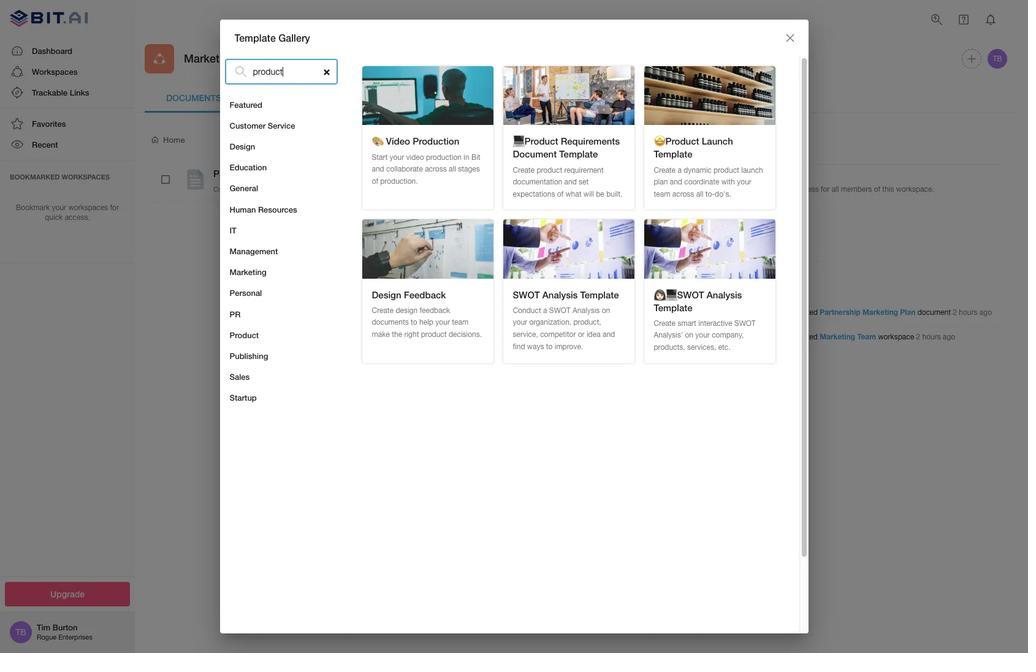 Task type: describe. For each thing, give the bounding box(es) containing it.
access.
[[65, 214, 90, 222]]

design for design feedback
[[372, 289, 401, 300]]

tb inside button
[[993, 55, 1003, 63]]

upgrade
[[50, 589, 85, 600]]

created for marketing
[[793, 333, 818, 342]]

🤩product launch template
[[654, 136, 733, 160]]

💻product requirements document template
[[513, 136, 620, 160]]

a for 🤩product
[[678, 166, 682, 175]]

what
[[566, 190, 582, 199]]

trackable links button
[[0, 82, 135, 103]]

built.
[[607, 190, 623, 199]]

all inside the start your video production in bit and collaborate across all stages of production.
[[449, 165, 456, 174]]

education button
[[220, 157, 343, 178]]

on inside create smart interactive swot analysis' on your company, products, services, etc.
[[685, 332, 694, 340]]

and inside the create product requirement documentation and set expectations of what will be built.
[[565, 178, 577, 187]]

bookmarked workspaces
[[10, 173, 110, 181]]

new
[[686, 134, 703, 145]]

create for 💻product requirements document template
[[513, 166, 535, 175]]

2 inside tim burton created partnership marketing plan document 2 hours ago
[[953, 309, 957, 317]]

2 horizontal spatial for
[[821, 185, 830, 194]]

create for design feedback
[[372, 307, 394, 315]]

production.
[[380, 177, 418, 186]]

template up "bookmark" image
[[235, 32, 276, 43]]

ago inside 'tim burton created marketing team workspace 2 hours ago'
[[943, 333, 956, 342]]

burton for partnership
[[769, 309, 791, 317]]

your inside the "create design feedback documents to help your team make the right product decisions."
[[436, 319, 450, 327]]

create design feedback documents to help your team make the right product decisions.
[[372, 307, 482, 339]]

on inside conduct a swot analysis on your organization, product, service, competitor or idea and find ways to improve.
[[602, 307, 610, 315]]

burton for marketing
[[769, 333, 791, 342]]

home link
[[150, 134, 185, 146]]

plan
[[654, 178, 668, 187]]

marketing button
[[220, 262, 343, 283]]

and inside create a dynamic product launch plan and coordinate with your team across all to-do's.
[[670, 178, 683, 187]]

expectations
[[513, 190, 555, 199]]

rogue
[[37, 634, 57, 642]]

template gallery
[[235, 32, 310, 43]]

tim for partnership
[[755, 309, 767, 317]]

pr
[[230, 309, 241, 319]]

marketing team
[[184, 52, 265, 65]]

coordinate
[[685, 178, 720, 187]]

personal button
[[220, 283, 343, 304]]

💻product requirements document template image
[[503, 66, 635, 125]]

workspaces
[[32, 67, 78, 77]]

swot inside create smart interactive swot analysis' on your company, products, services, etc.
[[735, 319, 756, 328]]

product inside the create product requirement documentation and set expectations of what will be built.
[[537, 166, 563, 175]]

2 horizontal spatial of
[[874, 185, 881, 194]]

tim burton rogue enterprises
[[37, 623, 92, 642]]

0 horizontal spatial partnership
[[213, 168, 263, 179]]

publishing
[[230, 351, 268, 361]]

2 inside 'tim burton created marketing team workspace 2 hours ago'
[[917, 333, 921, 342]]

the
[[392, 331, 402, 339]]

0 vertical spatial plan
[[310, 168, 329, 179]]

tim for marketing
[[755, 333, 767, 342]]

members
[[841, 185, 872, 194]]

swot inside conduct a swot analysis on your organization, product, service, competitor or idea and find ways to improve.
[[549, 307, 571, 315]]

workspaces
[[68, 203, 108, 212]]

products,
[[654, 344, 686, 352]]

decisions.
[[449, 331, 482, 339]]

create product requirement documentation and set expectations of what will be built.
[[513, 166, 623, 199]]

1 horizontal spatial partnership
[[820, 308, 861, 317]]

do's.
[[715, 190, 732, 199]]

workspaces button
[[0, 61, 135, 82]]

workspaces
[[62, 173, 110, 181]]

find
[[513, 343, 525, 351]]

by
[[239, 186, 247, 193]]

management
[[230, 247, 278, 256]]

🎨 video production image
[[362, 66, 493, 125]]

0 horizontal spatial swot
[[513, 289, 540, 300]]

start your video production in bit and collaborate across all stages of production.
[[372, 153, 481, 186]]

team inside the "create design feedback documents to help your team make the right product decisions."
[[452, 319, 469, 327]]

tim for enterprises
[[37, 623, 50, 633]]

workspace.
[[897, 185, 935, 194]]

publishing button
[[220, 346, 343, 367]]

startup button
[[220, 388, 343, 409]]

conduct a swot analysis on your organization, product, service, competitor or idea and find ways to improve.
[[513, 307, 615, 351]]

dashboard button
[[0, 40, 135, 61]]

feedback
[[404, 289, 446, 300]]

favorites
[[32, 119, 66, 129]]

template for swot
[[581, 289, 619, 300]]

swot analysis template
[[513, 289, 619, 300]]

workspace
[[879, 333, 915, 342]]

create a dynamic product launch plan and coordinate with your team across all to-do's.
[[654, 166, 764, 199]]

template for 👩🏻💻swot
[[654, 302, 693, 313]]

design feedback image
[[362, 220, 493, 279]]

launch
[[742, 166, 764, 175]]

marketing up workspace on the right
[[863, 308, 899, 317]]

for inside bookmark your workspaces for quick access.
[[110, 203, 119, 212]]

bookmark your workspaces for quick access.
[[16, 203, 119, 222]]

🎨 video production
[[372, 136, 460, 147]]

product inside the "create design feedback documents to help your team make the right product decisions."
[[421, 331, 447, 339]]

customer
[[230, 121, 266, 131]]

help
[[420, 319, 434, 327]]

customer service button
[[220, 115, 343, 136]]

in
[[464, 153, 470, 162]]

marketing down design button on the top of the page
[[265, 168, 308, 179]]

partnership marketing plan
[[213, 168, 329, 179]]

created by tim burton
[[213, 186, 282, 193]]

🤩product launch template image
[[644, 66, 776, 125]]

content
[[252, 92, 293, 103]]

template gallery dialog
[[220, 20, 809, 654]]

to inside conduct a swot analysis on your organization, product, service, competitor or idea and find ways to improve.
[[546, 343, 553, 351]]

ago inside tim burton created partnership marketing plan document 2 hours ago
[[980, 309, 992, 317]]

🤩product
[[654, 136, 700, 147]]

all inside create a dynamic product launch plan and coordinate with your team across all to-do's.
[[697, 190, 704, 199]]

your inside create smart interactive swot analysis' on your company, products, services, etc.
[[696, 332, 710, 340]]

set
[[579, 178, 589, 187]]

💻product
[[513, 136, 558, 147]]

interactive
[[699, 319, 733, 328]]

create inside button
[[657, 134, 683, 145]]

this
[[883, 185, 895, 194]]

human resources button
[[220, 199, 343, 220]]

bookmark
[[16, 203, 50, 212]]

tim right by
[[249, 186, 260, 193]]

product button
[[220, 325, 343, 346]]

document
[[918, 309, 951, 317]]

your inside the start your video production in bit and collaborate across all stages of production.
[[390, 153, 404, 162]]

1 vertical spatial insights
[[733, 245, 768, 256]]

conduct
[[513, 307, 541, 315]]

design
[[396, 307, 418, 315]]

1 horizontal spatial for
[[765, 185, 774, 194]]

recent
[[32, 140, 58, 150]]

links
[[70, 88, 89, 98]]

burton down partnership marketing plan
[[262, 186, 282, 193]]

quick inside bookmark your workspaces for quick access.
[[45, 214, 63, 222]]

marketing team link
[[820, 333, 877, 342]]



Task type: vqa. For each thing, say whether or not it's contained in the screenshot.
Settings image
no



Task type: locate. For each thing, give the bounding box(es) containing it.
pin items for quick access for all members of this workspace.
[[733, 185, 935, 194]]

swot up company,
[[735, 319, 756, 328]]

analysis up product,
[[573, 307, 600, 315]]

ago down the document
[[943, 333, 956, 342]]

tim burton created partnership marketing plan document 2 hours ago
[[755, 308, 992, 317]]

human
[[230, 205, 256, 214]]

0 horizontal spatial a
[[543, 307, 547, 315]]

insights up video
[[370, 92, 410, 103]]

template inside 🤩product launch template
[[654, 149, 693, 160]]

management button
[[220, 241, 343, 262]]

0 vertical spatial ago
[[980, 309, 992, 317]]

team down partnership marketing plan link
[[858, 333, 877, 342]]

hours down the document
[[923, 333, 941, 342]]

quick down bookmark
[[45, 214, 63, 222]]

burton for enterprises
[[53, 623, 78, 633]]

1 horizontal spatial tb
[[993, 55, 1003, 63]]

quick left access
[[776, 185, 794, 194]]

your inside conduct a swot analysis on your organization, product, service, competitor or idea and find ways to improve.
[[513, 319, 528, 327]]

1 vertical spatial swot
[[549, 307, 571, 315]]

create inside create a dynamic product launch plan and coordinate with your team across all to-do's.
[[654, 166, 676, 175]]

tim inside 'tim burton created marketing team workspace 2 hours ago'
[[755, 333, 767, 342]]

design inside button
[[230, 142, 255, 152]]

design down customer
[[230, 142, 255, 152]]

documentation
[[513, 178, 563, 187]]

create new button
[[647, 128, 713, 152]]

tim burton created marketing team workspace 2 hours ago
[[755, 333, 956, 342]]

0 vertical spatial to
[[411, 319, 418, 327]]

1 vertical spatial across
[[673, 190, 695, 199]]

0 horizontal spatial 2
[[917, 333, 921, 342]]

document
[[513, 149, 557, 160]]

analysis
[[543, 289, 578, 300], [707, 289, 742, 300], [573, 307, 600, 315]]

created inside tim burton created partnership marketing plan document 2 hours ago
[[793, 309, 818, 317]]

0 horizontal spatial insights
[[370, 92, 410, 103]]

product
[[230, 330, 259, 340]]

analysis inside 👩🏻💻swot analysis template
[[707, 289, 742, 300]]

1 horizontal spatial product
[[537, 166, 563, 175]]

stages
[[458, 165, 480, 174]]

1 horizontal spatial insights
[[733, 245, 768, 256]]

1 horizontal spatial design
[[372, 289, 401, 300]]

and up what
[[565, 178, 577, 187]]

analysis for swot
[[543, 289, 578, 300]]

0 vertical spatial tb
[[993, 55, 1003, 63]]

2 right workspace on the right
[[917, 333, 921, 342]]

1 horizontal spatial swot
[[549, 307, 571, 315]]

a left dynamic
[[678, 166, 682, 175]]

items
[[745, 185, 763, 194]]

tab list containing documents
[[145, 83, 1010, 113]]

1 horizontal spatial all
[[697, 190, 704, 199]]

plan left the document
[[901, 308, 916, 317]]

1 vertical spatial ago
[[943, 333, 956, 342]]

documents
[[372, 319, 409, 327]]

upgrade button
[[5, 582, 130, 607]]

create new
[[657, 134, 703, 145]]

product down 'help'
[[421, 331, 447, 339]]

2 vertical spatial swot
[[735, 319, 756, 328]]

0 vertical spatial swot
[[513, 289, 540, 300]]

create inside the "create design feedback documents to help your team make the right product decisions."
[[372, 307, 394, 315]]

template inside 👩🏻💻swot analysis template
[[654, 302, 693, 313]]

2 horizontal spatial product
[[714, 166, 740, 175]]

1 horizontal spatial plan
[[901, 308, 916, 317]]

marketing down partnership marketing plan link
[[820, 333, 856, 342]]

0 horizontal spatial team
[[452, 319, 469, 327]]

template for 🤩product
[[654, 149, 693, 160]]

settings link
[[439, 83, 537, 113]]

swot
[[513, 289, 540, 300], [549, 307, 571, 315], [735, 319, 756, 328]]

general button
[[220, 178, 343, 199]]

ago right the document
[[980, 309, 992, 317]]

and right plan
[[670, 178, 683, 187]]

with
[[722, 178, 735, 187]]

0 horizontal spatial across
[[425, 165, 447, 174]]

sales button
[[220, 367, 343, 388]]

analysis up interactive
[[707, 289, 742, 300]]

created up 'tim burton created marketing team workspace 2 hours ago'
[[793, 309, 818, 317]]

partnership up general
[[213, 168, 263, 179]]

created
[[793, 309, 818, 317], [793, 333, 818, 342]]

burton right company,
[[769, 333, 791, 342]]

0 vertical spatial across
[[425, 165, 447, 174]]

content library link
[[243, 83, 341, 113]]

0 vertical spatial team
[[238, 52, 265, 65]]

1 horizontal spatial hours
[[959, 309, 978, 317]]

team inside create a dynamic product launch plan and coordinate with your team across all to-do's.
[[654, 190, 671, 199]]

tb button
[[986, 47, 1010, 71]]

analysis'
[[654, 332, 683, 340]]

customer service
[[230, 121, 295, 131]]

🎨
[[372, 136, 384, 147]]

insights
[[370, 92, 410, 103], [733, 245, 768, 256]]

1 horizontal spatial of
[[557, 190, 564, 199]]

it
[[230, 226, 237, 235]]

created left marketing team link
[[793, 333, 818, 342]]

all down production
[[449, 165, 456, 174]]

create up plan
[[654, 166, 676, 175]]

0 vertical spatial team
[[654, 190, 671, 199]]

created for partnership
[[793, 309, 818, 317]]

service
[[268, 121, 295, 131]]

burton inside 'tim burton created marketing team workspace 2 hours ago'
[[769, 333, 791, 342]]

2
[[953, 309, 957, 317], [917, 333, 921, 342]]

hours inside 'tim burton created marketing team workspace 2 hours ago'
[[923, 333, 941, 342]]

of left this
[[874, 185, 881, 194]]

startup
[[230, 393, 257, 403]]

1 horizontal spatial quick
[[776, 185, 794, 194]]

product up documentation
[[537, 166, 563, 175]]

1 horizontal spatial ago
[[980, 309, 992, 317]]

1 vertical spatial design
[[372, 289, 401, 300]]

0 vertical spatial quick
[[776, 185, 794, 194]]

a inside create a dynamic product launch plan and coordinate with your team across all to-do's.
[[678, 166, 682, 175]]

production
[[426, 153, 462, 162]]

insights up today
[[733, 245, 768, 256]]

👩🏻💻swot analysis template image
[[644, 220, 776, 279]]

pinned
[[733, 148, 764, 159]]

1 vertical spatial team
[[858, 333, 877, 342]]

0 horizontal spatial of
[[372, 177, 378, 186]]

a up "organization,"
[[543, 307, 547, 315]]

👩🏻💻swot
[[654, 289, 705, 300]]

0 horizontal spatial design
[[230, 142, 255, 152]]

tb
[[993, 55, 1003, 63], [15, 628, 26, 638]]

0 horizontal spatial team
[[238, 52, 265, 65]]

template up requirement
[[560, 149, 598, 160]]

burton inside tim burton created partnership marketing plan document 2 hours ago
[[769, 309, 791, 317]]

1 vertical spatial quick
[[45, 214, 63, 222]]

swot up conduct
[[513, 289, 540, 300]]

feedback
[[420, 307, 450, 315]]

of left production.
[[372, 177, 378, 186]]

access
[[796, 185, 819, 194]]

your inside create a dynamic product launch plan and coordinate with your team across all to-do's.
[[737, 178, 752, 187]]

1 horizontal spatial 2
[[953, 309, 957, 317]]

your up services,
[[696, 332, 710, 340]]

plan down design button on the top of the page
[[310, 168, 329, 179]]

0 vertical spatial 2
[[953, 309, 957, 317]]

analysis up "organization,"
[[543, 289, 578, 300]]

design button
[[220, 136, 343, 157]]

template down 🤩product
[[654, 149, 693, 160]]

0 horizontal spatial hours
[[923, 333, 941, 342]]

bookmark image
[[272, 52, 287, 66]]

2 created from the top
[[793, 333, 818, 342]]

idea
[[587, 331, 601, 339]]

burton up "enterprises"
[[53, 623, 78, 633]]

your inside bookmark your workspaces for quick access.
[[52, 203, 66, 212]]

across inside the start your video production in bit and collaborate across all stages of production.
[[425, 165, 447, 174]]

featured
[[230, 100, 263, 110]]

marketing up documents
[[184, 52, 235, 65]]

to right ways
[[546, 343, 553, 351]]

1 vertical spatial created
[[793, 333, 818, 342]]

template down the 👩🏻💻swot on the top right of the page
[[654, 302, 693, 313]]

marketing
[[184, 52, 235, 65], [265, 168, 308, 179], [230, 268, 267, 277], [863, 308, 899, 317], [820, 333, 856, 342]]

all left to-
[[697, 190, 704, 199]]

of inside the start your video production in bit and collaborate across all stages of production.
[[372, 177, 378, 186]]

your up service,
[[513, 319, 528, 327]]

0 vertical spatial hours
[[959, 309, 978, 317]]

2 horizontal spatial swot
[[735, 319, 756, 328]]

for right access
[[821, 185, 830, 194]]

0 vertical spatial partnership
[[213, 168, 263, 179]]

2 right the document
[[953, 309, 957, 317]]

a for swot
[[543, 307, 547, 315]]

1 created from the top
[[793, 309, 818, 317]]

1 vertical spatial tb
[[15, 628, 26, 638]]

smart
[[678, 319, 697, 328]]

burton
[[262, 186, 282, 193], [769, 309, 791, 317], [769, 333, 791, 342], [53, 623, 78, 633]]

your up collaborate
[[390, 153, 404, 162]]

and inside conduct a swot analysis on your organization, product, service, competitor or idea and find ways to improve.
[[603, 331, 615, 339]]

etc.
[[719, 344, 731, 352]]

design up design
[[372, 289, 401, 300]]

be
[[596, 190, 605, 199]]

1 vertical spatial on
[[685, 332, 694, 340]]

burton inside tim burton rogue enterprises
[[53, 623, 78, 633]]

create for 👩🏻💻swot analysis template
[[654, 319, 676, 328]]

tim inside tim burton created partnership marketing plan document 2 hours ago
[[755, 309, 767, 317]]

0 vertical spatial created
[[793, 309, 818, 317]]

0 horizontal spatial ago
[[943, 333, 956, 342]]

on down swot analysis template on the top of the page
[[602, 307, 610, 315]]

create up the documents
[[372, 307, 394, 315]]

to inside the "create design feedback documents to help your team make the right product decisions."
[[411, 319, 418, 327]]

enterprises
[[58, 634, 92, 642]]

make
[[372, 331, 390, 339]]

bit
[[472, 153, 481, 162]]

across down production
[[425, 165, 447, 174]]

analysis inside conduct a swot analysis on your organization, product, service, competitor or idea and find ways to improve.
[[573, 307, 600, 315]]

1 horizontal spatial on
[[685, 332, 694, 340]]

create inside the create product requirement documentation and set expectations of what will be built.
[[513, 166, 535, 175]]

1 vertical spatial to
[[546, 343, 553, 351]]

services,
[[688, 344, 717, 352]]

analysis for 👩🏻💻swot
[[707, 289, 742, 300]]

product up with
[[714, 166, 740, 175]]

team up decisions.
[[452, 319, 469, 327]]

0 horizontal spatial plan
[[310, 168, 329, 179]]

1 horizontal spatial team
[[858, 333, 877, 342]]

hours right the document
[[959, 309, 978, 317]]

to-
[[706, 190, 715, 199]]

for right the items
[[765, 185, 774, 194]]

0 horizontal spatial all
[[449, 165, 456, 174]]

tim
[[249, 186, 260, 193], [755, 309, 767, 317], [755, 333, 767, 342], [37, 623, 50, 633]]

1 horizontal spatial a
[[678, 166, 682, 175]]

created inside 'tim burton created marketing team workspace 2 hours ago'
[[793, 333, 818, 342]]

create up documentation
[[513, 166, 535, 175]]

service,
[[513, 331, 538, 339]]

favorites button
[[0, 114, 135, 135]]

0 horizontal spatial product
[[421, 331, 447, 339]]

template up product,
[[581, 289, 619, 300]]

1 horizontal spatial to
[[546, 343, 553, 351]]

1 vertical spatial a
[[543, 307, 547, 315]]

marketing up personal at the left top
[[230, 268, 267, 277]]

start
[[372, 153, 388, 162]]

Search Templates... search field
[[253, 59, 338, 84]]

team down plan
[[654, 190, 671, 199]]

1 vertical spatial plan
[[901, 308, 916, 317]]

2 horizontal spatial all
[[832, 185, 839, 194]]

organization,
[[530, 319, 572, 327]]

of inside the create product requirement documentation and set expectations of what will be built.
[[557, 190, 564, 199]]

1 horizontal spatial across
[[673, 190, 695, 199]]

tab list
[[145, 83, 1010, 113]]

all left members
[[832, 185, 839, 194]]

documents
[[166, 92, 221, 103]]

to up right
[[411, 319, 418, 327]]

today
[[752, 278, 774, 288]]

all
[[449, 165, 456, 174], [832, 185, 839, 194], [697, 190, 704, 199]]

0 horizontal spatial to
[[411, 319, 418, 327]]

1 horizontal spatial team
[[654, 190, 671, 199]]

0 vertical spatial insights
[[370, 92, 410, 103]]

1 vertical spatial hours
[[923, 333, 941, 342]]

tim down today
[[755, 309, 767, 317]]

recent button
[[0, 135, 135, 156]]

1 vertical spatial team
[[452, 319, 469, 327]]

tim right company,
[[755, 333, 767, 342]]

create inside create smart interactive swot analysis' on your company, products, services, etc.
[[654, 319, 676, 328]]

1 vertical spatial partnership
[[820, 308, 861, 317]]

template inside 💻product requirements document template
[[560, 149, 598, 160]]

and down start on the top of the page
[[372, 165, 384, 174]]

dynamic
[[684, 166, 712, 175]]

team left "bookmark" image
[[238, 52, 265, 65]]

0 horizontal spatial tb
[[15, 628, 26, 638]]

marketing inside button
[[230, 268, 267, 277]]

partnership up marketing team link
[[820, 308, 861, 317]]

create left new
[[657, 134, 683, 145]]

content library
[[252, 92, 332, 103]]

pr button
[[220, 304, 343, 325]]

for right workspaces
[[110, 203, 119, 212]]

a inside conduct a swot analysis on your organization, product, service, competitor or idea and find ways to improve.
[[543, 307, 547, 315]]

items
[[767, 148, 792, 159]]

your up access.
[[52, 203, 66, 212]]

across down coordinate
[[673, 190, 695, 199]]

and right "idea"
[[603, 331, 615, 339]]

0 horizontal spatial quick
[[45, 214, 63, 222]]

tim inside tim burton rogue enterprises
[[37, 623, 50, 633]]

resources
[[258, 205, 297, 214]]

partnership
[[213, 168, 263, 179], [820, 308, 861, 317]]

0 vertical spatial design
[[230, 142, 255, 152]]

design feedback
[[372, 289, 446, 300]]

0 horizontal spatial on
[[602, 307, 610, 315]]

your down the feedback
[[436, 319, 450, 327]]

trackable
[[32, 88, 68, 98]]

pinned items
[[733, 148, 792, 159]]

insights link
[[341, 83, 439, 113]]

on down smart at right
[[685, 332, 694, 340]]

0 vertical spatial a
[[678, 166, 682, 175]]

across inside create a dynamic product launch plan and coordinate with your team across all to-do's.
[[673, 190, 695, 199]]

of left what
[[557, 190, 564, 199]]

hours inside tim burton created partnership marketing plan document 2 hours ago
[[959, 309, 978, 317]]

product inside create a dynamic product launch plan and coordinate with your team across all to-do's.
[[714, 166, 740, 175]]

0 horizontal spatial for
[[110, 203, 119, 212]]

burton down today
[[769, 309, 791, 317]]

your down launch
[[737, 178, 752, 187]]

create up analysis'
[[654, 319, 676, 328]]

insights inside insights link
[[370, 92, 410, 103]]

create for 🤩product launch template
[[654, 166, 676, 175]]

swot analysis template image
[[503, 220, 635, 279]]

tim up the rogue
[[37, 623, 50, 633]]

design for design
[[230, 142, 255, 152]]

partnership marketing plan link
[[820, 308, 916, 317]]

swot up "organization,"
[[549, 307, 571, 315]]

and inside the start your video production in bit and collaborate across all stages of production.
[[372, 165, 384, 174]]

0 vertical spatial on
[[602, 307, 610, 315]]

1 vertical spatial 2
[[917, 333, 921, 342]]



